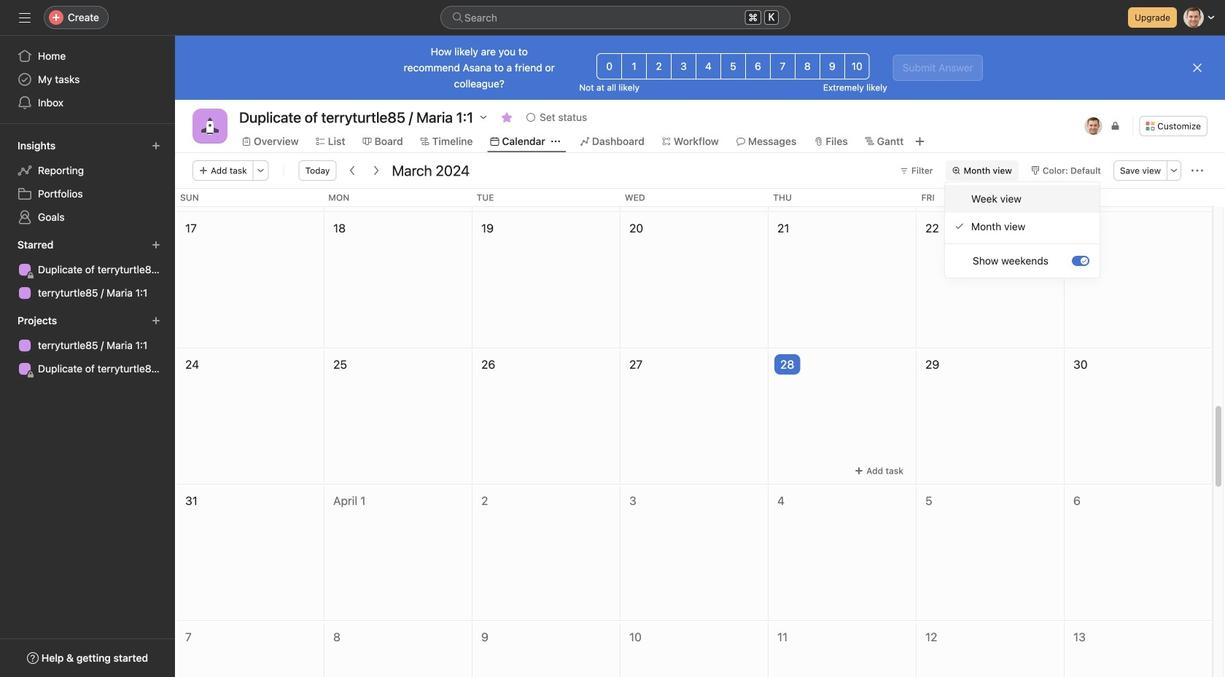 Task type: vqa. For each thing, say whether or not it's contained in the screenshot.
line_and_symbols image
no



Task type: describe. For each thing, give the bounding box(es) containing it.
new project or portfolio image
[[152, 317, 161, 325]]

insights element
[[0, 133, 175, 232]]

more actions image
[[257, 166, 265, 175]]

dismiss image
[[1192, 62, 1204, 74]]

rocket image
[[201, 117, 219, 135]]

starred element
[[0, 232, 175, 308]]

projects element
[[0, 308, 175, 384]]

hide sidebar image
[[19, 12, 31, 23]]

add items to starred image
[[152, 241, 161, 250]]

global element
[[0, 36, 175, 123]]



Task type: locate. For each thing, give the bounding box(es) containing it.
new insights image
[[152, 142, 161, 150]]

option group
[[597, 53, 870, 80]]

previous month image
[[347, 165, 359, 177]]

None radio
[[671, 53, 697, 80], [746, 53, 771, 80], [771, 53, 796, 80], [795, 53, 821, 80], [820, 53, 846, 80], [845, 53, 870, 80], [671, 53, 697, 80], [746, 53, 771, 80], [771, 53, 796, 80], [795, 53, 821, 80], [820, 53, 846, 80], [845, 53, 870, 80]]

next month image
[[370, 165, 382, 177]]

more options image
[[1170, 166, 1179, 175]]

radio item
[[946, 185, 1100, 213]]

None radio
[[597, 53, 623, 80], [622, 53, 647, 80], [647, 53, 672, 80], [696, 53, 722, 80], [721, 53, 746, 80], [597, 53, 623, 80], [622, 53, 647, 80], [647, 53, 672, 80], [696, 53, 722, 80], [721, 53, 746, 80]]

Search tasks, projects, and more text field
[[441, 6, 791, 29]]

more actions image
[[1192, 165, 1204, 177]]

add tab image
[[915, 136, 926, 147]]

remove from starred image
[[501, 112, 513, 123]]

None field
[[441, 6, 791, 29]]



